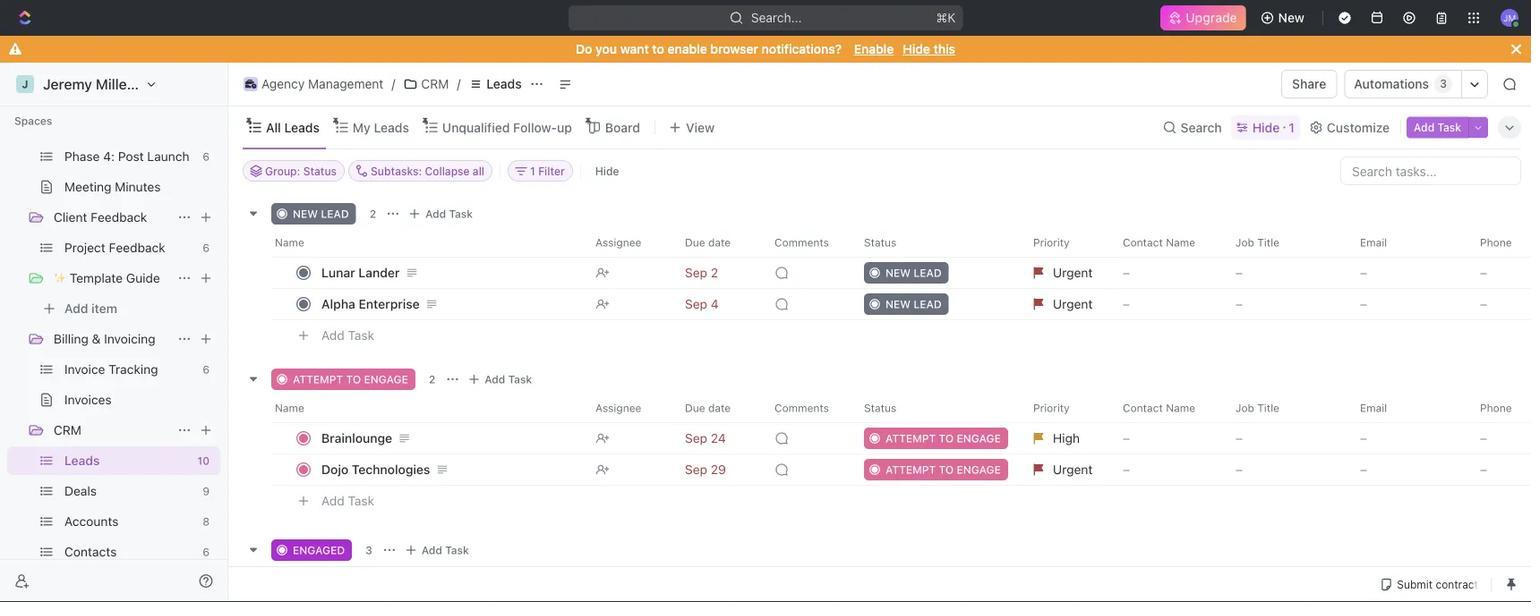 Task type: describe. For each thing, give the bounding box(es) containing it.
1 urgent from the top
[[1054, 266, 1093, 280]]

template
[[70, 271, 123, 286]]

subtasks:
[[371, 165, 422, 177]]

add down subtasks: collapse all
[[426, 208, 446, 220]]

date for name
[[709, 402, 731, 415]]

invoice tracking link
[[65, 356, 196, 384]]

9
[[203, 486, 210, 498]]

1 urgent button from the top
[[1023, 257, 1113, 289]]

comments for high
[[775, 402, 830, 415]]

priority for first priority dropdown button from the top
[[1034, 237, 1070, 249]]

engage for dojo technologies
[[957, 464, 1001, 477]]

new button
[[1254, 4, 1316, 32]]

0 vertical spatial new
[[293, 208, 318, 220]]

phone for high
[[1481, 402, 1513, 415]]

crm link inside sidebar navigation
[[54, 417, 170, 445]]

6 for invoice tracking
[[203, 364, 210, 376]]

spaces
[[14, 115, 52, 127]]

jeremy miller's workspace
[[43, 76, 222, 93]]

customize button
[[1304, 115, 1396, 140]]

up
[[557, 120, 572, 135]]

2 job title button from the top
[[1226, 394, 1350, 423]]

attempt for dojo technologies
[[886, 464, 936, 477]]

billing & invoicing link
[[54, 325, 170, 354]]

2 title from the top
[[1258, 402, 1280, 415]]

priority for 1st priority dropdown button from the bottom of the page
[[1034, 402, 1070, 415]]

add task button down alpha
[[314, 325, 382, 347]]

board
[[605, 120, 641, 135]]

upgrade
[[1186, 10, 1238, 25]]

share button
[[1282, 70, 1338, 99]]

2 status button from the top
[[854, 394, 1023, 423]]

1 contact name button from the top
[[1113, 228, 1226, 257]]

1 vertical spatial 3
[[366, 545, 373, 557]]

invoices link
[[65, 386, 217, 415]]

upgrade link
[[1161, 5, 1247, 30]]

due date button for name
[[675, 394, 764, 423]]

my leads link
[[349, 115, 409, 140]]

1 filter button
[[508, 160, 573, 182]]

project feedback
[[65, 241, 165, 255]]

contact for 1st contact name dropdown button from the bottom
[[1123, 402, 1164, 415]]

post
[[118, 149, 144, 164]]

add task down 'collapse'
[[426, 208, 473, 220]]

1 horizontal spatial &
[[175, 119, 183, 133]]

lunar lander
[[322, 266, 400, 280]]

hide for hide 1
[[1253, 120, 1280, 135]]

attempt to engage for brainlounge
[[886, 433, 1001, 445]]

urgent button for high
[[1023, 454, 1113, 486]]

miller's
[[96, 76, 144, 93]]

new lead button for lunar lander
[[854, 257, 1023, 289]]

view
[[686, 120, 715, 135]]

add task up search tasks... text box
[[1415, 121, 1462, 134]]

1 vertical spatial status
[[865, 237, 897, 249]]

management
[[308, 77, 384, 91]]

share
[[1293, 77, 1327, 91]]

dojo technologies link
[[317, 457, 581, 483]]

unqualified follow-up
[[442, 120, 572, 135]]

accounts link
[[65, 508, 196, 537]]

add task button down 'collapse'
[[404, 203, 480, 225]]

add task button down the dojo
[[314, 491, 382, 512]]

attempt to engage for dojo technologies
[[886, 464, 1001, 477]]

2 for brainlounge
[[429, 374, 436, 386]]

guide
[[126, 271, 160, 286]]

high button
[[1023, 423, 1113, 455]]

0 vertical spatial status
[[303, 165, 337, 177]]

alpha enterprise
[[322, 297, 420, 312]]

client
[[54, 210, 87, 225]]

collapse
[[425, 165, 470, 177]]

unqualified
[[442, 120, 510, 135]]

add task button down dojo technologies link
[[400, 540, 476, 562]]

email for 1st email dropdown button from the top
[[1361, 237, 1388, 249]]

due date for name
[[685, 402, 731, 415]]

deals
[[65, 484, 97, 499]]

1 job from the top
[[1236, 237, 1255, 249]]

phase 4: post launch link
[[65, 142, 196, 171]]

automations
[[1355, 77, 1430, 91]]

dojo
[[322, 463, 349, 477]]

launch
[[147, 149, 190, 164]]

⌘k
[[937, 10, 956, 25]]

phase 4: post launch
[[65, 149, 190, 164]]

view button
[[663, 107, 721, 149]]

0 vertical spatial attempt
[[293, 374, 343, 386]]

client feedback link
[[54, 203, 170, 232]]

phone for urgent
[[1481, 237, 1513, 249]]

all
[[473, 165, 485, 177]]

add item
[[65, 301, 117, 316]]

hide 1
[[1253, 120, 1295, 135]]

date for assignee
[[709, 237, 731, 249]]

you
[[596, 42, 617, 56]]

group:
[[265, 165, 300, 177]]

contact for 2nd contact name dropdown button from the bottom
[[1123, 237, 1164, 249]]

add task down alpha
[[322, 328, 375, 343]]

1 title from the top
[[1258, 237, 1280, 249]]

business time image
[[245, 80, 256, 89]]

comments for urgent
[[775, 237, 830, 249]]

leads right all
[[284, 120, 320, 135]]

add down dojo technologies link
[[422, 545, 442, 557]]

2 vertical spatial status
[[865, 402, 897, 415]]

new lead for lunar lander
[[886, 267, 942, 280]]

minutes
[[115, 180, 161, 194]]

agency
[[262, 77, 305, 91]]

jm
[[1504, 12, 1517, 23]]

brainlounge link
[[317, 426, 581, 452]]

4:
[[103, 149, 115, 164]]

lead for lunar lander
[[914, 267, 942, 280]]

lead for alpha enterprise
[[914, 298, 942, 311]]

jeremy
[[43, 76, 92, 93]]

1 / from the left
[[392, 77, 395, 91]]

attempt to engage button for high
[[854, 423, 1023, 455]]

0 horizontal spatial &
[[92, 332, 101, 347]]

invoice tracking
[[65, 362, 158, 377]]

✨
[[54, 271, 66, 286]]

enterprise
[[359, 297, 420, 312]]

my
[[353, 120, 371, 135]]

meeting
[[65, 180, 111, 194]]

lunar
[[322, 266, 355, 280]]

0 vertical spatial attempt to engage
[[293, 374, 408, 386]]

attempt to engage button for urgent
[[854, 454, 1023, 486]]

subtasks: collapse all
[[371, 165, 485, 177]]

6 for contacts
[[203, 546, 210, 559]]

alpha
[[322, 297, 356, 312]]

2 contact name from the top
[[1123, 402, 1196, 415]]

due date button for assignee
[[675, 228, 764, 257]]

urgent for high
[[1054, 463, 1093, 477]]

invoices
[[65, 393, 112, 408]]

tracking
[[109, 362, 158, 377]]

2 email button from the top
[[1350, 394, 1470, 423]]

1:
[[103, 119, 112, 133]]

assignee for first assignee dropdown button from the bottom
[[596, 402, 642, 415]]

phase for phase 4: post launch
[[65, 149, 100, 164]]

all leads
[[266, 120, 320, 135]]

2 contact name button from the top
[[1113, 394, 1226, 423]]

want
[[621, 42, 649, 56]]

2 priority button from the top
[[1023, 394, 1113, 423]]

billing
[[54, 332, 89, 347]]

add task up brainlounge link
[[485, 374, 532, 386]]

job title for first job title dropdown button from the bottom of the page
[[1236, 402, 1280, 415]]

leads link inside sidebar navigation
[[65, 447, 190, 476]]

1 job title button from the top
[[1226, 228, 1350, 257]]

1 horizontal spatial 3
[[1441, 78, 1448, 90]]

0 vertical spatial lead
[[321, 208, 349, 220]]

2 job from the top
[[1236, 402, 1255, 415]]



Task type: vqa. For each thing, say whether or not it's contained in the screenshot.
Delegated
no



Task type: locate. For each thing, give the bounding box(es) containing it.
/ up unqualified
[[457, 77, 461, 91]]

1 priority button from the top
[[1023, 228, 1113, 257]]

due
[[685, 237, 706, 249], [685, 402, 706, 415]]

feedback inside "link"
[[109, 241, 165, 255]]

task
[[1438, 121, 1462, 134], [449, 208, 473, 220], [348, 328, 375, 343], [508, 374, 532, 386], [348, 494, 375, 509], [445, 545, 469, 557]]

jm button
[[1496, 4, 1525, 32]]

add task button up search tasks... text box
[[1407, 117, 1469, 138]]

lander
[[359, 266, 400, 280]]

1 vertical spatial phone
[[1481, 402, 1513, 415]]

crm up unqualified
[[421, 77, 449, 91]]

1 name button from the top
[[271, 228, 585, 257]]

meeting minutes
[[65, 180, 161, 194]]

1 left filter
[[530, 165, 536, 177]]

1 vertical spatial new
[[886, 267, 911, 280]]

0 vertical spatial 1
[[1289, 120, 1295, 135]]

1 assignee button from the top
[[585, 228, 675, 257]]

hide right search
[[1253, 120, 1280, 135]]

search...
[[751, 10, 802, 25]]

phone button for high
[[1470, 394, 1532, 423]]

name button up brainlounge link
[[271, 394, 585, 423]]

2 for lunar lander
[[370, 208, 376, 220]]

1 contact from the top
[[1123, 237, 1164, 249]]

new
[[293, 208, 318, 220], [886, 267, 911, 280], [886, 298, 911, 311]]

status button
[[854, 228, 1023, 257], [854, 394, 1023, 423]]

browser
[[711, 42, 759, 56]]

6 up invoices link
[[203, 364, 210, 376]]

6 down 8
[[203, 546, 210, 559]]

4 6 from the top
[[203, 546, 210, 559]]

phase 1: definition & onboarding
[[65, 119, 255, 133]]

lead
[[321, 208, 349, 220], [914, 267, 942, 280], [914, 298, 942, 311]]

1 vertical spatial due date button
[[675, 394, 764, 423]]

1 vertical spatial crm
[[54, 423, 81, 438]]

engaged
[[293, 545, 345, 557]]

6 for project feedback
[[203, 242, 210, 254]]

0 vertical spatial email
[[1361, 237, 1388, 249]]

filter
[[539, 165, 565, 177]]

1 vertical spatial date
[[709, 402, 731, 415]]

2 job title from the top
[[1236, 402, 1280, 415]]

0 horizontal spatial hide
[[596, 165, 620, 177]]

0 vertical spatial job
[[1236, 237, 1255, 249]]

2 horizontal spatial hide
[[1253, 120, 1280, 135]]

this
[[934, 42, 956, 56]]

leads link up deals link
[[65, 447, 190, 476]]

1 vertical spatial status button
[[854, 394, 1023, 423]]

new for lunar lander
[[886, 267, 911, 280]]

1 inside dropdown button
[[530, 165, 536, 177]]

2 vertical spatial attempt
[[886, 464, 936, 477]]

1 vertical spatial due date
[[685, 402, 731, 415]]

10
[[197, 455, 210, 468]]

technologies
[[352, 463, 430, 477]]

0 vertical spatial name button
[[271, 228, 585, 257]]

0 vertical spatial priority
[[1034, 237, 1070, 249]]

1 phone button from the top
[[1470, 228, 1532, 257]]

leads up "deals"
[[65, 454, 100, 469]]

2 vertical spatial new
[[886, 298, 911, 311]]

invoicing
[[104, 332, 155, 347]]

comments button
[[764, 228, 854, 257], [764, 394, 854, 423]]

1 priority from the top
[[1034, 237, 1070, 249]]

leads right my
[[374, 120, 409, 135]]

customize
[[1328, 120, 1390, 135]]

1 vertical spatial attempt
[[886, 433, 936, 445]]

1 vertical spatial due
[[685, 402, 706, 415]]

2 due date from the top
[[685, 402, 731, 415]]

attempt
[[293, 374, 343, 386], [886, 433, 936, 445], [886, 464, 936, 477]]

0 vertical spatial engage
[[364, 374, 408, 386]]

2 assignee from the top
[[596, 402, 642, 415]]

hide left this
[[903, 42, 931, 56]]

0 vertical spatial phase
[[65, 119, 100, 133]]

1 phase from the top
[[65, 119, 100, 133]]

dojo technologies
[[322, 463, 430, 477]]

engage for brainlounge
[[957, 433, 1001, 445]]

0 vertical spatial due date
[[685, 237, 731, 249]]

1 vertical spatial comments button
[[764, 394, 854, 423]]

1 vertical spatial leads link
[[65, 447, 190, 476]]

tara shultz's workspace, , element
[[16, 75, 34, 93]]

feedback for client feedback
[[91, 210, 147, 225]]

1 due from the top
[[685, 237, 706, 249]]

1 vertical spatial lead
[[914, 267, 942, 280]]

1 horizontal spatial 2
[[429, 374, 436, 386]]

contacts link
[[65, 538, 196, 567]]

0 vertical spatial due date button
[[675, 228, 764, 257]]

0 horizontal spatial 3
[[366, 545, 373, 557]]

1 due date from the top
[[685, 237, 731, 249]]

lunar lander link
[[317, 260, 581, 286]]

job title for 1st job title dropdown button from the top
[[1236, 237, 1280, 249]]

client feedback
[[54, 210, 147, 225]]

1 vertical spatial email button
[[1350, 394, 1470, 423]]

contacts
[[65, 545, 117, 560]]

add task down the dojo
[[322, 494, 375, 509]]

1 comments from the top
[[775, 237, 830, 249]]

✨ template guide
[[54, 271, 160, 286]]

3 right automations
[[1441, 78, 1448, 90]]

add
[[1415, 121, 1435, 134], [426, 208, 446, 220], [65, 301, 88, 316], [322, 328, 345, 343], [485, 374, 506, 386], [322, 494, 345, 509], [422, 545, 442, 557]]

2 6 from the top
[[203, 242, 210, 254]]

hide down the board link
[[596, 165, 620, 177]]

new
[[1279, 10, 1305, 25]]

1 status button from the top
[[854, 228, 1023, 257]]

email for 2nd email dropdown button from the top
[[1361, 402, 1388, 415]]

6 right project feedback "link"
[[203, 242, 210, 254]]

all
[[266, 120, 281, 135]]

1 vertical spatial priority
[[1034, 402, 1070, 415]]

hide
[[903, 42, 931, 56], [1253, 120, 1280, 135], [596, 165, 620, 177]]

add task button
[[1407, 117, 1469, 138], [404, 203, 480, 225], [314, 325, 382, 347], [463, 369, 539, 391], [314, 491, 382, 512], [400, 540, 476, 562]]

0 horizontal spatial /
[[392, 77, 395, 91]]

0 vertical spatial leads link
[[464, 73, 527, 95]]

2 due from the top
[[685, 402, 706, 415]]

6 down onboarding on the left
[[203, 151, 210, 163]]

job
[[1236, 237, 1255, 249], [1236, 402, 1255, 415]]

0 vertical spatial comments button
[[764, 228, 854, 257]]

new lead button
[[854, 257, 1023, 289], [854, 288, 1023, 321]]

0 vertical spatial date
[[709, 237, 731, 249]]

1 vertical spatial crm link
[[54, 417, 170, 445]]

crm link up my leads on the top left of the page
[[399, 73, 454, 95]]

2 email from the top
[[1361, 402, 1388, 415]]

3 urgent button from the top
[[1023, 454, 1113, 486]]

2 vertical spatial attempt to engage
[[886, 464, 1001, 477]]

0 vertical spatial phone button
[[1470, 228, 1532, 257]]

2 phone from the top
[[1481, 402, 1513, 415]]

1 vertical spatial phase
[[65, 149, 100, 164]]

due date
[[685, 237, 731, 249], [685, 402, 731, 415]]

comments button for high
[[764, 394, 854, 423]]

1 vertical spatial engage
[[957, 433, 1001, 445]]

0 horizontal spatial crm
[[54, 423, 81, 438]]

0 vertical spatial &
[[175, 119, 183, 133]]

2 name button from the top
[[271, 394, 585, 423]]

0 vertical spatial assignee
[[596, 237, 642, 249]]

1 horizontal spatial hide
[[903, 42, 931, 56]]

attempt to engage
[[293, 374, 408, 386], [886, 433, 1001, 445], [886, 464, 1001, 477]]

1 horizontal spatial leads link
[[464, 73, 527, 95]]

feedback for project feedback
[[109, 241, 165, 255]]

add left item
[[65, 301, 88, 316]]

brainlounge
[[322, 431, 392, 446]]

1 vertical spatial job
[[1236, 402, 1255, 415]]

1 vertical spatial &
[[92, 332, 101, 347]]

crm link down invoices
[[54, 417, 170, 445]]

2 new lead button from the top
[[854, 288, 1023, 321]]

1 filter
[[530, 165, 565, 177]]

new lead
[[293, 208, 349, 220], [886, 267, 942, 280], [886, 298, 942, 311]]

add up brainlounge link
[[485, 374, 506, 386]]

1 vertical spatial feedback
[[109, 241, 165, 255]]

1 vertical spatial title
[[1258, 402, 1280, 415]]

to
[[653, 42, 665, 56], [346, 374, 361, 386], [939, 433, 954, 445], [939, 464, 954, 477]]

1 horizontal spatial /
[[457, 77, 461, 91]]

1 vertical spatial job title button
[[1226, 394, 1350, 423]]

leads link
[[464, 73, 527, 95], [65, 447, 190, 476]]

1 vertical spatial hide
[[1253, 120, 1280, 135]]

0 horizontal spatial leads link
[[65, 447, 190, 476]]

leads inside sidebar navigation
[[65, 454, 100, 469]]

0 horizontal spatial 1
[[530, 165, 536, 177]]

0 vertical spatial contact
[[1123, 237, 1164, 249]]

1 vertical spatial name button
[[271, 394, 585, 423]]

1 6 from the top
[[203, 151, 210, 163]]

2 phone button from the top
[[1470, 394, 1532, 423]]

my leads
[[353, 120, 409, 135]]

urgent for urgent
[[1054, 297, 1093, 312]]

j
[[22, 78, 28, 90]]

0 vertical spatial comments
[[775, 237, 830, 249]]

priority button
[[1023, 228, 1113, 257], [1023, 394, 1113, 423]]

0 vertical spatial assignee button
[[585, 228, 675, 257]]

/ up my leads on the top left of the page
[[392, 77, 395, 91]]

2 assignee button from the top
[[585, 394, 675, 423]]

1 comments button from the top
[[764, 228, 854, 257]]

enable
[[668, 42, 708, 56]]

2 phase from the top
[[65, 149, 100, 164]]

6 for phase 4: post launch
[[203, 151, 210, 163]]

add task button up brainlounge link
[[463, 369, 539, 391]]

due for assignee
[[685, 237, 706, 249]]

2 urgent from the top
[[1054, 297, 1093, 312]]

&
[[175, 119, 183, 133], [92, 332, 101, 347]]

follow-
[[513, 120, 557, 135]]

1 vertical spatial assignee button
[[585, 394, 675, 423]]

1 assignee from the top
[[596, 237, 642, 249]]

due date button
[[675, 228, 764, 257], [675, 394, 764, 423]]

0 vertical spatial due
[[685, 237, 706, 249]]

0 vertical spatial crm
[[421, 77, 449, 91]]

add down the dojo
[[322, 494, 345, 509]]

0 vertical spatial title
[[1258, 237, 1280, 249]]

Search tasks... text field
[[1342, 158, 1521, 185]]

2 vertical spatial urgent
[[1054, 463, 1093, 477]]

2 comments button from the top
[[764, 394, 854, 423]]

1 horizontal spatial crm link
[[399, 73, 454, 95]]

2 up brainlounge link
[[429, 374, 436, 386]]

assignee
[[596, 237, 642, 249], [596, 402, 642, 415]]

sidebar navigation
[[0, 63, 255, 603]]

0 vertical spatial 3
[[1441, 78, 1448, 90]]

8
[[203, 516, 210, 529]]

0 horizontal spatial 2
[[370, 208, 376, 220]]

6
[[203, 151, 210, 163], [203, 242, 210, 254], [203, 364, 210, 376], [203, 546, 210, 559]]

3 urgent from the top
[[1054, 463, 1093, 477]]

2 attempt to engage button from the top
[[854, 454, 1023, 486]]

assignee for second assignee dropdown button from the bottom
[[596, 237, 642, 249]]

workspace
[[148, 76, 222, 93]]

1 vertical spatial phone button
[[1470, 394, 1532, 423]]

engage
[[364, 374, 408, 386], [957, 433, 1001, 445], [957, 464, 1001, 477]]

0 vertical spatial crm link
[[399, 73, 454, 95]]

1 date from the top
[[709, 237, 731, 249]]

add down alpha
[[322, 328, 345, 343]]

high
[[1054, 431, 1080, 446]]

new lead for alpha enterprise
[[886, 298, 942, 311]]

agency management
[[262, 77, 384, 91]]

1 attempt to engage button from the top
[[854, 423, 1023, 455]]

0 vertical spatial priority button
[[1023, 228, 1113, 257]]

attempt for brainlounge
[[886, 433, 936, 445]]

phase left 4:
[[65, 149, 100, 164]]

1 vertical spatial contact name button
[[1113, 394, 1226, 423]]

1 email button from the top
[[1350, 228, 1470, 257]]

0 vertical spatial 2
[[370, 208, 376, 220]]

1 email from the top
[[1361, 237, 1388, 249]]

– button
[[1113, 257, 1226, 289], [1226, 257, 1350, 289], [1350, 257, 1470, 289], [1470, 257, 1532, 289], [1113, 288, 1226, 321], [1226, 288, 1350, 321], [1350, 288, 1470, 321], [1470, 288, 1532, 321], [1113, 423, 1226, 455], [1226, 423, 1350, 455], [1350, 423, 1470, 455], [1470, 423, 1532, 455], [1113, 454, 1226, 486], [1226, 454, 1350, 486], [1350, 454, 1470, 486], [1470, 454, 1532, 486]]

date
[[709, 237, 731, 249], [709, 402, 731, 415]]

assignee button
[[585, 228, 675, 257], [585, 394, 675, 423]]

2 priority from the top
[[1034, 402, 1070, 415]]

1 contact name from the top
[[1123, 237, 1196, 249]]

hide button
[[588, 160, 627, 182]]

phone button for urgent
[[1470, 228, 1532, 257]]

comments button for urgent
[[764, 228, 854, 257]]

1 down share button
[[1289, 120, 1295, 135]]

project feedback link
[[65, 234, 196, 262]]

notifications?
[[762, 42, 842, 56]]

hide for hide
[[596, 165, 620, 177]]

feedback up guide
[[109, 241, 165, 255]]

feedback up project feedback
[[91, 210, 147, 225]]

group: status
[[265, 165, 337, 177]]

2 vertical spatial new lead
[[886, 298, 942, 311]]

1 vertical spatial assignee
[[596, 402, 642, 415]]

1 phone from the top
[[1481, 237, 1513, 249]]

1 new lead button from the top
[[854, 257, 1023, 289]]

search button
[[1158, 115, 1228, 140]]

project
[[65, 241, 105, 255]]

3 6 from the top
[[203, 364, 210, 376]]

add item button
[[7, 295, 220, 323]]

2 due date button from the top
[[675, 394, 764, 423]]

1 vertical spatial new lead
[[886, 267, 942, 280]]

crm inside sidebar navigation
[[54, 423, 81, 438]]

crm down invoices
[[54, 423, 81, 438]]

due date for assignee
[[685, 237, 731, 249]]

0 vertical spatial urgent
[[1054, 266, 1093, 280]]

2 down subtasks:
[[370, 208, 376, 220]]

crm
[[421, 77, 449, 91], [54, 423, 81, 438]]

0 vertical spatial job title
[[1236, 237, 1280, 249]]

0 vertical spatial job title button
[[1226, 228, 1350, 257]]

hide inside button
[[596, 165, 620, 177]]

item
[[91, 301, 117, 316]]

1 vertical spatial comments
[[775, 402, 830, 415]]

1 job title from the top
[[1236, 237, 1280, 249]]

add task down dojo technologies link
[[422, 545, 469, 557]]

& up launch
[[175, 119, 183, 133]]

urgent button for urgent
[[1023, 288, 1113, 321]]

✨ template guide link
[[54, 264, 170, 293]]

1 vertical spatial job title
[[1236, 402, 1280, 415]]

& right billing
[[92, 332, 101, 347]]

view button
[[663, 115, 721, 140]]

1 horizontal spatial 1
[[1289, 120, 1295, 135]]

board link
[[602, 115, 641, 140]]

phase left 1:
[[65, 119, 100, 133]]

leads
[[487, 77, 522, 91], [284, 120, 320, 135], [374, 120, 409, 135], [65, 454, 100, 469]]

meeting minutes link
[[65, 173, 217, 202]]

add up search tasks... text box
[[1415, 121, 1435, 134]]

2 / from the left
[[457, 77, 461, 91]]

1 due date button from the top
[[675, 228, 764, 257]]

1 vertical spatial 2
[[429, 374, 436, 386]]

2 urgent button from the top
[[1023, 288, 1113, 321]]

0 vertical spatial contact name
[[1123, 237, 1196, 249]]

phase for phase 1: definition & onboarding
[[65, 119, 100, 133]]

0 vertical spatial new lead
[[293, 208, 349, 220]]

job title button
[[1226, 228, 1350, 257], [1226, 394, 1350, 423]]

2 date from the top
[[709, 402, 731, 415]]

3 right engaged
[[366, 545, 373, 557]]

2 vertical spatial hide
[[596, 165, 620, 177]]

alpha enterprise link
[[317, 292, 581, 318]]

0 vertical spatial status button
[[854, 228, 1023, 257]]

leads up unqualified follow-up
[[487, 77, 522, 91]]

new for alpha enterprise
[[886, 298, 911, 311]]

phone button
[[1470, 228, 1532, 257], [1470, 394, 1532, 423]]

0 vertical spatial hide
[[903, 42, 931, 56]]

new lead button for alpha enterprise
[[854, 288, 1023, 321]]

2 comments from the top
[[775, 402, 830, 415]]

1 vertical spatial email
[[1361, 402, 1388, 415]]

deals link
[[65, 477, 196, 506]]

due for name
[[685, 402, 706, 415]]

title
[[1258, 237, 1280, 249], [1258, 402, 1280, 415]]

leads link up unqualified follow-up link on the left of page
[[464, 73, 527, 95]]

1 vertical spatial contact
[[1123, 402, 1164, 415]]

do you want to enable browser notifications? enable hide this
[[576, 42, 956, 56]]

name button up lunar lander link
[[271, 228, 585, 257]]

1 vertical spatial urgent
[[1054, 297, 1093, 312]]

2 contact from the top
[[1123, 402, 1164, 415]]

add inside button
[[65, 301, 88, 316]]

0 vertical spatial contact name button
[[1113, 228, 1226, 257]]

0 vertical spatial feedback
[[91, 210, 147, 225]]



